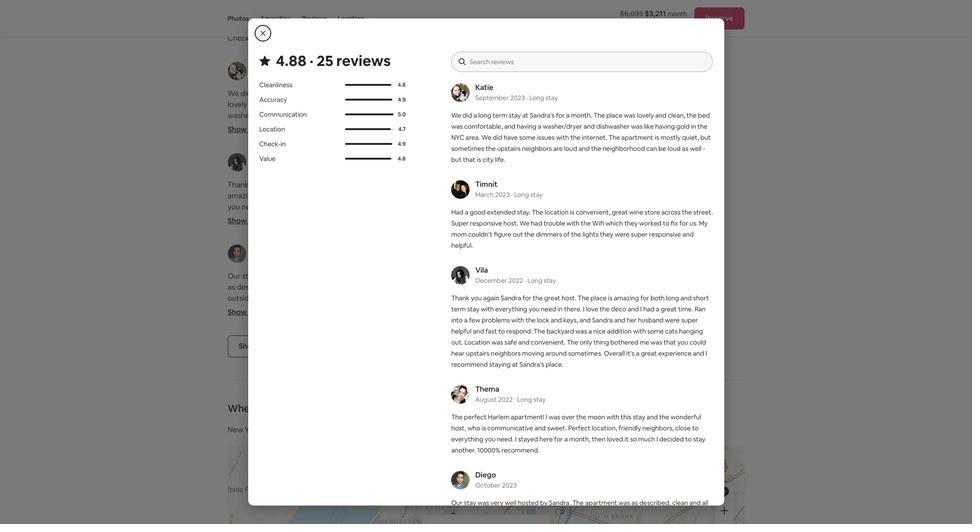 Task type: locate. For each thing, give the bounding box(es) containing it.
patio inside list
[[255, 293, 272, 303]]

1 vertical spatial problems
[[482, 316, 510, 324]]

space up 'subway'
[[534, 293, 554, 303]]

cleanliness up photos
[[228, 0, 266, 10]]

trouble
[[490, 111, 514, 120], [544, 219, 565, 227]]

amazing down vila image
[[228, 191, 256, 201]]

0 vertical spatial cleanliness
[[228, 0, 266, 10]]

1 horizontal spatial helpful
[[451, 327, 472, 335]]

stayed
[[566, 213, 589, 223], [518, 435, 538, 443]]

very inside 4.88 · 25 reviews dialog
[[491, 499, 503, 507]]

out. inside 4.88 · 25 reviews dialog
[[451, 338, 463, 346]]

helpful
[[311, 224, 334, 234], [451, 327, 472, 335]]

1 vertical spatial another.
[[451, 446, 476, 454]]

0 horizontal spatial timnit
[[475, 179, 497, 189]]

0 horizontal spatial hanging
[[379, 235, 407, 245]]

in
[[252, 33, 258, 43], [397, 111, 403, 120], [691, 122, 696, 131], [280, 140, 285, 148], [261, 202, 266, 212], [584, 271, 590, 281], [656, 282, 661, 292], [583, 293, 589, 303], [558, 305, 563, 313]]

0 horizontal spatial super
[[451, 219, 469, 227]]

0 horizontal spatial equipped!
[[317, 282, 352, 292]]

area. up vila image
[[228, 122, 244, 131]]

0 horizontal spatial who
[[467, 424, 480, 432]]

store inside 4.88 · 25 reviews dialog
[[645, 208, 660, 216]]

0 vertical spatial close
[[636, 202, 654, 212]]

google map
showing 6 points of interest. region
[[150, 426, 859, 524]]

overall
[[269, 268, 292, 278], [604, 349, 625, 358]]

cleanliness for 4.9
[[228, 0, 266, 10]]

2023 right "march"
[[495, 191, 510, 199]]

wine inside list
[[490, 100, 506, 109]]

show more button
[[228, 125, 274, 134], [490, 125, 536, 134], [228, 216, 274, 226], [490, 216, 536, 226], [228, 307, 274, 317], [490, 307, 536, 317]]

keys, inside 4.88 · 25 reviews dialog
[[563, 316, 578, 324]]

1 vertical spatial need.
[[497, 435, 514, 443]]

0 horizontal spatial would
[[309, 293, 330, 303]]

1 vertical spatial perfect
[[568, 424, 590, 432]]

perfect down the august
[[464, 413, 487, 421]]

1 vertical spatial truly
[[494, 510, 508, 518]]

husband inside 4.88 · 25 reviews dialog
[[638, 316, 664, 324]]

check- down photos
[[228, 33, 252, 43]]

0 horizontal spatial our stay was very well hosted by sandra. the apartment was as described, clean and all equipped! we truly loved the outside patio specially. i would definitely recommend for a handy centric accommodation.
[[228, 271, 432, 314]]

show more button for stay
[[228, 307, 274, 317]]

1 vertical spatial thank
[[451, 294, 470, 302]]

hear inside 4.88 · 25 reviews dialog
[[451, 349, 465, 358]]

mostly inside 4.88 · 25 reviews dialog
[[661, 133, 681, 142]]

be inside list
[[384, 144, 393, 154]]

comfortable, inside 4.88 · 25 reviews dialog
[[464, 122, 503, 131]]

close
[[636, 202, 654, 212], [675, 424, 691, 432]]

wine
[[490, 100, 506, 109], [629, 208, 643, 216]]

0 vertical spatial much
[[499, 224, 518, 234]]

5.0 out of 5.0 image
[[345, 114, 393, 115], [345, 114, 393, 115]]

can inside 4.88 · 25 reviews dialog
[[646, 144, 657, 153]]

wifi inside 4.88 · 25 reviews dialog
[[592, 219, 604, 227]]

had a good extended stay. the location is convenient, great wine store across the street. super responsive host. we had trouble with the wifi which they worked to fix for us. my mom couldn't figure out the dimmers of the lights they were super responsive and helpful. inside 4.88 · 25 reviews dialog
[[451, 208, 713, 250]]

reviews inside dialog
[[336, 51, 390, 70]]

handy
[[228, 304, 249, 314], [451, 521, 470, 524]]

show more for had a good extended stay. the location is convenient, great wine store across the street. super responsive host. we had trouble with the wifi which they worked to fix for us. my mom couldn't figure out the dimmers of the lights they were super responsive and helpful.
[[490, 125, 529, 134]]

0 vertical spatial good
[[511, 89, 529, 98]]

2022 right the august
[[498, 395, 513, 404]]

fix
[[635, 111, 643, 120], [671, 219, 678, 227]]

1 vertical spatial handy
[[451, 521, 470, 524]]

sometimes. inside 4.88 · 25 reviews dialog
[[568, 349, 603, 358]]

5.0 inside 4.88 · 25 reviews dialog
[[398, 111, 405, 118]]

zoom in image
[[720, 507, 728, 514]]

0 horizontal spatial communicative
[[487, 424, 533, 432]]

1 horizontal spatial convenient.
[[531, 338, 566, 346]]

2022 left if
[[508, 276, 523, 285]]

sweet.
[[490, 202, 512, 212], [547, 424, 567, 432]]

clean
[[274, 282, 292, 292], [672, 499, 688, 507]]

bus
[[565, 304, 577, 314]]

0 vertical spatial amazing
[[228, 191, 256, 201]]

was inside my wife and i spent 5 nights in sandra's apartment-great experience if you are wanting to experience nyc in a comfortable space located in an authentic community. good access to subway and bus to reach all parts of the city. great supermarket around the corner and plenty of places to eat nearby. outdoor space was a bonus!
[[569, 327, 582, 336]]

be
[[384, 144, 393, 154], [658, 144, 666, 153], [289, 402, 301, 415]]

nyc inside 4.88 · 25 reviews dialog
[[451, 133, 464, 142]]

long right september 2023
[[529, 94, 544, 102]]

0 horizontal spatial good
[[470, 208, 486, 216]]

states
[[287, 425, 309, 435]]

0 horizontal spatial stay.
[[517, 208, 531, 216]]

long
[[259, 89, 273, 98], [478, 111, 491, 119], [287, 191, 302, 201], [666, 294, 679, 302]]

reviews inside button
[[278, 341, 305, 351]]

1 vertical spatial ran
[[695, 305, 706, 313]]

0 horizontal spatial wifi
[[545, 111, 559, 120]]

apartment
[[228, 133, 264, 143], [621, 133, 653, 142], [381, 271, 417, 281], [585, 499, 617, 507]]

1 vertical spatial lights
[[582, 230, 599, 239]]

into inside 4.88 · 25 reviews dialog
[[451, 316, 463, 324]]

you'll
[[262, 402, 287, 415]]

well
[[420, 144, 433, 154], [690, 144, 702, 153], [289, 271, 302, 281], [505, 499, 516, 507]]

moving
[[386, 257, 411, 267], [522, 349, 544, 358]]

0 vertical spatial addition
[[297, 235, 325, 245]]

2023 right october
[[502, 481, 517, 489]]

1 vertical spatial convenient,
[[576, 208, 610, 216]]

addition
[[297, 235, 325, 245], [607, 327, 632, 335]]

both
[[269, 191, 286, 201], [650, 294, 665, 302]]

mom inside 4.88 · 25 reviews dialog
[[451, 230, 467, 239]]

1 horizontal spatial overall
[[604, 349, 625, 358]]

1 horizontal spatial equipped!
[[451, 510, 481, 518]]

cleanliness down 4.88
[[259, 81, 292, 89]]

0 horizontal spatial convenient.
[[304, 246, 343, 256]]

close inside 4.88 · 25 reviews dialog
[[675, 424, 691, 432]]

katie image
[[228, 62, 246, 80], [228, 62, 246, 80]]

equipped! inside 4.88 · 25 reviews dialog
[[451, 510, 481, 518]]

bed inside list
[[298, 100, 311, 109]]

gold inside 4.88 · 25 reviews dialog
[[676, 122, 690, 131]]

where
[[228, 402, 260, 415]]

safe inside 4.88 · 25 reviews dialog
[[504, 338, 517, 346]]

show more button for perfect
[[490, 216, 536, 226]]

moon inside 4.88 · 25 reviews dialog
[[588, 413, 605, 421]]

helpful. inside 4.88 · 25 reviews dialog
[[451, 241, 473, 250]]

thema image
[[490, 153, 508, 172], [490, 153, 508, 172], [451, 385, 470, 404]]

hanging inside 4.88 · 25 reviews dialog
[[679, 327, 703, 335]]

area. down september on the top
[[466, 133, 480, 142]]

quiet,
[[297, 133, 316, 143], [682, 133, 699, 142]]

1 vertical spatial it
[[625, 435, 629, 443]]

store
[[507, 100, 525, 109], [645, 208, 660, 216]]

Search reviews, Press 'Enter' to search text field
[[470, 57, 704, 66]]

long stay for timnit
[[514, 191, 543, 199]]

0 horizontal spatial which
[[560, 111, 580, 120]]

having
[[388, 100, 410, 109], [356, 111, 379, 120], [517, 122, 536, 131], [655, 122, 675, 131]]

long stay right september 2023
[[529, 94, 558, 102]]

couldn't inside 4.88 · 25 reviews dialog
[[468, 230, 493, 239]]

check-in down photos
[[228, 33, 258, 43]]

where you'll be
[[228, 402, 301, 415]]

long stay right 'march 2023'
[[514, 191, 543, 199]]

1 horizontal spatial month.
[[571, 111, 592, 119]]

ran
[[417, 202, 430, 212], [695, 305, 706, 313]]

both up city.
[[650, 294, 665, 302]]

0 vertical spatial lock
[[326, 213, 340, 223]]

0 vertical spatial sandra.
[[339, 271, 365, 281]]

1 horizontal spatial sandra's
[[530, 111, 555, 119]]

0 horizontal spatial accommodation.
[[276, 304, 333, 314]]

staying
[[228, 280, 252, 289], [489, 360, 511, 369]]

4.88 · 25 reviews dialog
[[248, 18, 724, 524]]

husband
[[241, 224, 270, 234], [638, 316, 664, 324]]

0 horizontal spatial hear
[[305, 257, 320, 267]]

2 4.8 from the top
[[397, 155, 405, 162]]

stay
[[293, 89, 307, 98], [546, 94, 558, 102], [509, 111, 521, 119], [530, 191, 543, 199], [356, 191, 370, 201], [490, 191, 504, 201], [562, 224, 576, 234], [242, 271, 256, 281], [544, 276, 556, 285], [467, 305, 480, 313], [533, 395, 546, 404], [633, 413, 645, 421], [693, 435, 705, 443], [464, 499, 476, 507]]

by inside 4.88 · 25 reviews dialog
[[540, 499, 547, 507]]

0 horizontal spatial reviews
[[278, 341, 305, 351]]

have up value
[[271, 122, 287, 131]]

long stay right the august 2022
[[517, 395, 546, 404]]

figure down 'march 2023'
[[494, 230, 511, 239]]

united
[[263, 425, 286, 435]]

apartment!
[[558, 180, 596, 190], [511, 413, 544, 421]]

0 horizontal spatial quiet,
[[297, 133, 316, 143]]

amazing inside 4.88 · 25 reviews dialog
[[614, 294, 639, 302]]

truly inside list
[[366, 282, 381, 292]]

1 horizontal spatial us.
[[689, 219, 698, 227]]

convenient,
[[632, 89, 672, 98], [576, 208, 610, 216]]

and
[[249, 100, 262, 109], [373, 100, 386, 109], [274, 111, 287, 120], [655, 111, 666, 119], [504, 122, 515, 131], [584, 122, 595, 131], [528, 133, 541, 143], [292, 144, 305, 154], [579, 144, 590, 153], [304, 191, 317, 201], [505, 191, 518, 201], [664, 191, 677, 201], [341, 202, 353, 212], [341, 213, 354, 223], [374, 213, 387, 223], [414, 213, 427, 223], [335, 224, 348, 234], [683, 230, 694, 239], [289, 246, 302, 256], [370, 268, 383, 278], [517, 271, 530, 281], [294, 282, 307, 292], [680, 294, 692, 302], [551, 304, 563, 314], [628, 305, 639, 313], [598, 316, 610, 325], [551, 316, 562, 324], [579, 316, 591, 324], [614, 316, 625, 324], [473, 327, 484, 335], [518, 338, 530, 346], [693, 349, 704, 358], [647, 413, 658, 421], [535, 424, 546, 432], [689, 499, 701, 507]]

1 vertical spatial our
[[451, 499, 462, 507]]

again up access
[[483, 294, 499, 302]]

0 horizontal spatial recommend.
[[501, 446, 539, 454]]

over inside 4.88 · 25 reviews dialog
[[562, 413, 575, 421]]

1 horizontal spatial backyard
[[547, 327, 574, 335]]

0 vertical spatial check-in
[[228, 33, 258, 43]]

thank inside 4.88 · 25 reviews dialog
[[451, 294, 470, 302]]

wonderful inside 4.88 · 25 reviews dialog
[[671, 413, 701, 421]]

0 horizontal spatial fix
[[635, 111, 643, 120]]

couldn't down "march"
[[468, 230, 493, 239]]

0 horizontal spatial location,
[[541, 202, 570, 212]]

list
[[224, 61, 748, 336]]

1 horizontal spatial there.
[[564, 305, 582, 313]]

vila image
[[228, 153, 246, 172]]

0 horizontal spatial specially.
[[274, 293, 304, 303]]

sandra
[[284, 180, 308, 190], [389, 213, 412, 223], [501, 294, 521, 302], [592, 316, 613, 324]]

life. right value
[[278, 155, 289, 165]]

only inside 4.88 · 25 reviews dialog
[[580, 338, 592, 346]]

2022
[[508, 276, 523, 285], [498, 395, 513, 404]]

show all 25 reviews
[[239, 341, 305, 351]]

1 vertical spatial staying
[[489, 360, 511, 369]]

are inside my wife and i spent 5 nights in sandra's apartment-great experience if you are wanting to experience nyc in a comfortable space located in an authentic community. good access to subway and bus to reach all parts of the city. great supermarket around the corner and plenty of places to eat nearby. outdoor space was a bonus!
[[549, 282, 560, 292]]

diego image
[[228, 245, 246, 263], [451, 471, 470, 489]]

have inside 4.88 · 25 reviews dialog
[[504, 133, 518, 142]]

5.0
[[431, 18, 439, 25], [398, 111, 405, 118]]

0 vertical spatial definitely
[[331, 293, 363, 303]]

loud
[[276, 144, 291, 154], [394, 144, 409, 154], [564, 144, 577, 153], [668, 144, 681, 153]]

another.
[[577, 224, 605, 234], [451, 446, 476, 454]]

friendly
[[571, 202, 597, 212], [619, 424, 641, 432]]

amazing up parts
[[614, 294, 639, 302]]

1 vertical spatial moon
[[588, 413, 605, 421]]

city
[[263, 155, 276, 165], [483, 155, 494, 164]]

thank you again sandra for the great host. the place is amazing for both long and short term stay with everything you need in there. i love the deco and i had a great time. ran into a few problems with the lock and keys, and sandra and her husband were super helpful and fast to respond. the backyard was a nice addition with some cats hanging out. location was safe and convenient. the only thing bothered me was that you could hear upstairs neighbors moving around sometimes. overall it's a great experience and i recommend staying at sandra's place.
[[228, 180, 437, 289], [451, 294, 709, 369]]

1 vertical spatial recommend.
[[501, 446, 539, 454]]

hear
[[305, 257, 320, 267], [451, 349, 465, 358]]

you inside my wife and i spent 5 nights in sandra's apartment-great experience if you are wanting to experience nyc in a comfortable space located in an authentic community. good access to subway and bus to reach all parts of the city. great supermarket around the corner and plenty of places to eat nearby. outdoor space was a bonus!
[[535, 282, 548, 292]]

vila up "december"
[[475, 265, 488, 275]]

need. inside 4.88 · 25 reviews dialog
[[497, 435, 514, 443]]

neighborhood inside 4.88 · 25 reviews dialog
[[603, 144, 645, 153]]

1 vertical spatial bed
[[698, 111, 710, 119]]

access
[[490, 304, 513, 314]]

1 vertical spatial addition
[[607, 327, 632, 335]]

4.9 for check-in
[[398, 140, 405, 148]]

couldn't
[[490, 122, 517, 131], [468, 230, 493, 239]]

show more button for did
[[228, 125, 274, 134]]

comfortable, inside list
[[328, 100, 372, 109]]

long stay for thema
[[517, 395, 546, 404]]

the
[[285, 100, 296, 109], [550, 100, 561, 109], [405, 111, 416, 120], [532, 111, 544, 120], [687, 111, 697, 119], [347, 122, 359, 131], [554, 122, 565, 131], [607, 122, 619, 131], [697, 122, 708, 131], [371, 133, 382, 143], [570, 133, 580, 142], [307, 144, 318, 154], [486, 144, 496, 153], [591, 144, 601, 153], [321, 180, 332, 190], [633, 180, 644, 190], [520, 191, 531, 201], [309, 202, 320, 212], [682, 208, 692, 216], [313, 213, 324, 223], [581, 219, 591, 227], [524, 230, 534, 239], [571, 230, 581, 239], [403, 282, 415, 292], [533, 294, 543, 302], [646, 304, 657, 314], [600, 305, 610, 313], [561, 316, 572, 325], [526, 316, 536, 324], [576, 413, 586, 421], [659, 413, 669, 421], [527, 510, 537, 518]]

sometimes.
[[228, 268, 267, 278], [568, 349, 603, 358]]

check- up value
[[259, 140, 280, 148]]

short
[[318, 191, 336, 201], [693, 294, 709, 302]]

0 horizontal spatial sandra's
[[317, 89, 346, 98]]

safe
[[273, 246, 288, 256], [504, 338, 517, 346]]

all
[[308, 282, 316, 292], [608, 304, 616, 314], [259, 341, 267, 351], [702, 499, 708, 507]]

fast
[[350, 224, 363, 234], [486, 327, 497, 335]]

space
[[534, 293, 554, 303], [547, 327, 567, 336]]

long stay for vila
[[527, 276, 556, 285]]

show more for we did a long term stay at sandra's for a month.  the place was lovely and clean, the bed was comfortable, and having a washer/dryer and dishwasher was like having gold in the nyc area.  we did have some issues with the internet.  the apartment is mostly quiet, but sometimes the upstairs neighbors are loud and the neighborhood can be loud as well - but that is city life.
[[228, 125, 267, 134]]

diego image
[[228, 245, 246, 263], [451, 471, 470, 489]]

thema inside 4.88 · 25 reviews dialog
[[475, 384, 499, 394]]

1 horizontal spatial apartment!
[[558, 180, 596, 190]]

convenient. inside 4.88 · 25 reviews dialog
[[531, 338, 566, 346]]

1 horizontal spatial need
[[541, 305, 556, 313]]

1 vertical spatial short
[[693, 294, 709, 302]]

1 vertical spatial moving
[[522, 349, 544, 358]]

few
[[248, 213, 261, 223], [469, 316, 480, 324]]

to
[[626, 111, 634, 120], [655, 202, 663, 212], [663, 219, 669, 227], [364, 224, 372, 234], [553, 224, 560, 234], [591, 282, 598, 292], [514, 304, 522, 314], [579, 304, 586, 314], [667, 316, 675, 325], [498, 327, 505, 335], [692, 424, 699, 432], [685, 435, 692, 443]]

location, inside 4.88 · 25 reviews dialog
[[592, 424, 617, 432]]

check-in up value
[[259, 140, 285, 148]]

super
[[587, 100, 607, 109], [451, 219, 469, 227]]

new
[[228, 425, 243, 435]]

deco
[[322, 202, 339, 212], [611, 305, 626, 313]]

september 2023
[[475, 94, 525, 102]]

my
[[667, 111, 677, 120], [699, 219, 708, 227], [490, 271, 500, 281]]

i inside my wife and i spent 5 nights in sandra's apartment-great experience if you are wanting to experience nyc in a comfortable space located in an authentic community. good access to subway and bus to reach all parts of the city. great supermarket around the corner and plenty of places to eat nearby. outdoor space was a bonus!
[[532, 271, 534, 281]]

have down september 2023
[[504, 133, 518, 142]]

0 vertical spatial again
[[264, 180, 283, 190]]

lovely inside 4.88 · 25 reviews dialog
[[637, 111, 654, 119]]

2022 for vila
[[508, 276, 523, 285]]

25 inside show all 25 reviews button
[[269, 341, 277, 351]]

0 horizontal spatial dimmers
[[536, 230, 562, 239]]

love
[[293, 202, 307, 212], [586, 305, 598, 313]]

4.7 out of 5.0 image
[[345, 128, 393, 130], [345, 128, 390, 130]]

nearby.
[[490, 327, 515, 336]]

who
[[588, 191, 602, 201], [467, 424, 480, 432]]

1 horizontal spatial recommend.
[[635, 224, 678, 234]]

0 horizontal spatial outside
[[228, 293, 253, 303]]

space down bus
[[547, 327, 567, 336]]

0 horizontal spatial could
[[285, 257, 304, 267]]

vila image
[[228, 153, 246, 172], [451, 266, 470, 285], [451, 266, 470, 285]]

2023 right september on the top
[[510, 94, 525, 102]]

centric inside 4.88 · 25 reviews dialog
[[471, 521, 492, 524]]

place. inside 4.88 · 25 reviews dialog
[[546, 360, 563, 369]]

1 4.8 from the top
[[397, 81, 405, 89]]

community.
[[634, 293, 674, 303]]

both down value
[[269, 191, 286, 201]]

helpful.
[[542, 133, 567, 143], [451, 241, 473, 250]]

area. inside 4.88 · 25 reviews dialog
[[466, 133, 480, 142]]

perfect inside 4.88 · 25 reviews dialog
[[464, 413, 487, 421]]

life. up 'march 2023'
[[495, 155, 505, 164]]

reviews button
[[302, 0, 327, 37]]

0 horizontal spatial perfect
[[514, 202, 539, 212]]

described, inside 4.88 · 25 reviews dialog
[[639, 499, 671, 507]]

area.
[[228, 122, 244, 131], [466, 133, 480, 142]]

internet. inside 4.88 · 25 reviews dialog
[[582, 133, 607, 142]]

1 horizontal spatial neighborhood
[[603, 144, 645, 153]]

bed
[[298, 100, 311, 109], [698, 111, 710, 119]]

long stay left the "5" on the bottom right of the page
[[527, 276, 556, 285]]

street. inside 4.88 · 25 reviews dialog
[[693, 208, 713, 216]]

1 horizontal spatial wonderful
[[671, 413, 701, 421]]

0 horizontal spatial month.
[[364, 89, 389, 98]]

4.9 out of 5.0 image
[[345, 99, 393, 101], [345, 99, 392, 101], [345, 143, 393, 145], [345, 143, 392, 145]]

perfect inside 4.88 · 25 reviews dialog
[[568, 424, 590, 432]]

1 vertical spatial sometimes.
[[568, 349, 603, 358]]

decided
[[523, 224, 551, 234], [659, 435, 684, 443]]

4.8 out of 5.0 image
[[345, 84, 393, 86], [345, 84, 391, 86], [345, 158, 393, 160], [345, 158, 391, 160]]

1 horizontal spatial reviews
[[336, 51, 390, 70]]

would
[[309, 293, 330, 303], [609, 510, 627, 518]]

0 horizontal spatial it
[[625, 435, 629, 443]]

1 horizontal spatial harlem
[[532, 180, 556, 190]]

1 vertical spatial thing
[[594, 338, 609, 346]]

timnit image
[[490, 62, 508, 80], [451, 180, 470, 199], [451, 180, 470, 199]]

very
[[273, 271, 287, 281], [491, 499, 503, 507]]

cleanliness
[[228, 0, 266, 10], [259, 81, 292, 89]]

good right september on the top
[[511, 89, 529, 98]]

katie up september on the top
[[475, 83, 493, 92]]

long stay
[[529, 94, 558, 102], [514, 191, 543, 199], [527, 276, 556, 285], [517, 395, 546, 404]]

stay. inside 4.88 · 25 reviews dialog
[[517, 208, 531, 216]]

city right vila image
[[263, 155, 276, 165]]

moving inside 4.88 · 25 reviews dialog
[[522, 349, 544, 358]]

host.
[[647, 100, 664, 109], [354, 180, 371, 190], [503, 219, 518, 227], [562, 294, 576, 302]]

our stay was very well hosted by sandra. the apartment was as described, clean and all equipped! we truly loved the outside patio specially. i would definitely recommend for a handy centric accommodation.
[[228, 271, 432, 314], [451, 499, 709, 524]]

timnit right timnit image
[[514, 61, 536, 71]]

again
[[264, 180, 283, 190], [483, 294, 499, 302]]

deco inside 4.88 · 25 reviews dialog
[[611, 305, 626, 313]]

1 vertical spatial month.
[[571, 111, 592, 119]]

1 horizontal spatial it's
[[626, 349, 635, 358]]

centric up show all 25 reviews
[[250, 304, 274, 314]]

1 horizontal spatial wine
[[629, 208, 643, 216]]

city up "march"
[[483, 155, 494, 164]]

issues inside 4.88 · 25 reviews dialog
[[537, 133, 555, 142]]

overall inside 4.88 · 25 reviews dialog
[[604, 349, 625, 358]]

of inside 4.88 · 25 reviews dialog
[[563, 230, 570, 239]]

cats inside 4.88 · 25 reviews dialog
[[665, 327, 678, 335]]

add a place to the map image
[[719, 486, 730, 497]]

lock inside 4.88 · 25 reviews dialog
[[537, 316, 549, 324]]

communication inside 4.88 · 25 reviews dialog
[[259, 110, 307, 119]]

sandra's inside 4.88 · 25 reviews dialog
[[530, 111, 555, 119]]

long right the august 2022
[[517, 395, 532, 404]]

0 vertical spatial mom
[[679, 111, 697, 120]]

harlem
[[532, 180, 556, 190], [488, 413, 509, 421]]

but
[[318, 133, 330, 143], [700, 133, 711, 142], [228, 155, 239, 165], [451, 155, 462, 164]]

me
[[228, 257, 239, 267], [640, 338, 649, 346]]

katie left 4.88
[[252, 61, 270, 71]]

1 vertical spatial nyc
[[451, 133, 464, 142]]

be inside 4.88 · 25 reviews dialog
[[658, 144, 666, 153]]

1 vertical spatial few
[[469, 316, 480, 324]]

centric down october
[[471, 521, 492, 524]]

more for my
[[510, 307, 529, 317]]

both inside 4.88 · 25 reviews dialog
[[650, 294, 665, 302]]

0 horizontal spatial sandra.
[[339, 271, 365, 281]]

perfect up 'march 2023'
[[504, 180, 530, 190]]

good down "march"
[[470, 208, 486, 216]]

equipped!
[[317, 282, 352, 292], [451, 510, 481, 518]]

10000% inside 4.88 · 25 reviews dialog
[[477, 446, 500, 454]]

1 vertical spatial host,
[[451, 424, 466, 432]]

long for thema
[[517, 395, 532, 404]]

location inside 4.88 · 25 reviews dialog
[[545, 208, 569, 216]]

1 vertical spatial need
[[541, 305, 556, 313]]

1 horizontal spatial amazing
[[614, 294, 639, 302]]

1 horizontal spatial here
[[590, 213, 606, 223]]

2023
[[510, 94, 525, 102], [495, 191, 510, 199], [502, 481, 517, 489]]

around
[[413, 257, 437, 267], [535, 316, 559, 325], [546, 349, 567, 358]]

long for katie
[[529, 94, 544, 102]]

25 for ·
[[316, 51, 333, 70]]

more for the
[[510, 216, 529, 226]]

long for vila
[[527, 276, 542, 285]]

figure down september 2023
[[519, 122, 539, 131]]

katie image
[[451, 84, 470, 102], [451, 84, 470, 102]]

long left the "5" on the bottom right of the page
[[527, 276, 542, 285]]

vila right vila image
[[252, 152, 264, 162]]

dishwasher inside 4.88 · 25 reviews dialog
[[596, 122, 630, 131]]

truly
[[366, 282, 381, 292], [494, 510, 508, 518]]

check- inside 4.88 · 25 reviews dialog
[[259, 140, 280, 148]]

we did a long term stay at sandra's for a month.  the place was lovely and clean, the bed was comfortable, and having a washer/dryer and dishwasher was like having gold in the nyc area.  we did have some issues with the internet.  the apartment is mostly quiet, but sometimes the upstairs neighbors are loud and the neighborhood can be loud as well - but that is city life.
[[228, 89, 438, 165], [451, 111, 711, 164]]

into
[[228, 213, 241, 223], [451, 316, 463, 324]]

1 vertical spatial trouble
[[544, 219, 565, 227]]

check-in inside 4.88 · 25 reviews dialog
[[259, 140, 285, 148]]

we
[[228, 89, 239, 98], [665, 100, 676, 109], [451, 111, 461, 119], [246, 122, 257, 131], [482, 133, 491, 142], [520, 219, 530, 227], [353, 282, 364, 292], [483, 510, 493, 518]]

4.9 for accuracy
[[398, 96, 405, 103]]

specially. inside list
[[274, 293, 304, 303]]

couldn't down september 2023
[[490, 122, 517, 131]]

again down value
[[264, 180, 283, 190]]

long right 'march 2023'
[[514, 191, 529, 199]]

sandra's inside my wife and i spent 5 nights in sandra's apartment-great experience if you are wanting to experience nyc in a comfortable space located in an authentic community. good access to subway and bus to reach all parts of the city. great supermarket around the corner and plenty of places to eat nearby. outdoor space was a bonus!
[[592, 271, 620, 281]]

timnit up "march"
[[475, 179, 497, 189]]

0 horizontal spatial trouble
[[490, 111, 514, 120]]

0 vertical spatial couldn't
[[490, 122, 517, 131]]

our
[[228, 271, 240, 281], [451, 499, 462, 507]]

good
[[511, 89, 529, 98], [470, 208, 486, 216]]

1 vertical spatial which
[[605, 219, 623, 227]]

10000%
[[607, 224, 633, 234], [477, 446, 500, 454]]



Task type: vqa. For each thing, say whether or not it's contained in the screenshot.


Task type: describe. For each thing, give the bounding box(es) containing it.
month
[[667, 10, 687, 18]]

0 horizontal spatial keys,
[[356, 213, 373, 223]]

location button
[[338, 0, 364, 37]]

amenities button
[[260, 0, 291, 37]]

thank you again sandra for the great host. the place is amazing for both long and short term stay with everything you need in there. i love the deco and i had a great time. ran into a few problems with the lock and keys, and sandra and her husband were super helpful and fast to respond. the backyard was a nice addition with some cats hanging out. location was safe and convenient. the only thing bothered me was that you could hear upstairs neighbors moving around sometimes. overall it's a great experience and i recommend staying at sandra's place. inside 4.88 · 25 reviews dialog
[[451, 294, 709, 369]]

our stay was very well hosted by sandra. the apartment was as described, clean and all equipped! we truly loved the outside patio specially. i would definitely recommend for a handy centric accommodation. inside 4.88 · 25 reviews dialog
[[451, 499, 709, 524]]

list containing katie
[[224, 61, 748, 336]]

0 horizontal spatial -
[[434, 144, 437, 154]]

worked inside 4.88 · 25 reviews dialog
[[639, 219, 662, 227]]

helpful inside 4.88 · 25 reviews dialog
[[451, 327, 472, 335]]

diego october 2023
[[475, 470, 517, 489]]

wine inside 4.88 · 25 reviews dialog
[[629, 208, 643, 216]]

are inside 4.88 · 25 reviews dialog
[[553, 144, 563, 153]]

good
[[676, 293, 695, 303]]

4.88
[[276, 51, 306, 70]]

show more button for a
[[490, 125, 536, 134]]

sandra's inside 4.88 · 25 reviews dialog
[[519, 360, 544, 369]]

us. inside 4.88 · 25 reviews dialog
[[689, 219, 698, 227]]

0 horizontal spatial thank
[[228, 180, 249, 190]]

0 horizontal spatial clean
[[274, 282, 292, 292]]

all inside my wife and i spent 5 nights in sandra's apartment-great experience if you are wanting to experience nyc in a comfortable space located in an authentic community. good access to subway and bus to reach all parts of the city. great supermarket around the corner and plenty of places to eat nearby. outdoor space was a bonus!
[[608, 304, 616, 314]]

show more for my wife and i spent 5 nights in sandra's apartment-great experience if you are wanting to experience nyc in a comfortable space located in an authentic community. good access to subway and bus to reach all parts of the city. great supermarket around the corner and plenty of places to eat nearby. outdoor space was a bonus!
[[490, 307, 529, 317]]

0 horizontal spatial there.
[[268, 202, 288, 212]]

diego
[[475, 470, 496, 480]]

bothered inside 4.88 · 25 reviews dialog
[[610, 338, 638, 346]]

0 horizontal spatial we did a long term stay at sandra's for a month.  the place was lovely and clean, the bed was comfortable, and having a washer/dryer and dishwasher was like having gold in the nyc area.  we did have some issues with the internet.  the apartment is mostly quiet, but sometimes the upstairs neighbors are loud and the neighborhood can be loud as well - but that is city life.
[[228, 89, 438, 165]]

0 horizontal spatial close
[[636, 202, 654, 212]]

both inside list
[[269, 191, 286, 201]]

0 vertical spatial harlem
[[532, 180, 556, 190]]

love inside 4.88 · 25 reviews dialog
[[586, 305, 598, 313]]

august 2022
[[475, 395, 513, 404]]

0 vertical spatial perfect
[[504, 180, 530, 190]]

0 horizontal spatial need
[[242, 202, 259, 212]]

would inside 4.88 · 25 reviews dialog
[[609, 510, 627, 518]]

deco inside list
[[322, 202, 339, 212]]

accommodation. inside 4.88 · 25 reviews dialog
[[493, 521, 544, 524]]

katie inside 4.88 · 25 reviews dialog
[[475, 83, 493, 92]]

it's inside 4.88 · 25 reviews dialog
[[626, 349, 635, 358]]

4.8 for cleanliness
[[397, 81, 405, 89]]

- inside 4.88 · 25 reviews dialog
[[703, 144, 705, 153]]

0 horizontal spatial place.
[[292, 280, 312, 289]]

october
[[475, 481, 501, 489]]

clean, inside 4.88 · 25 reviews dialog
[[668, 111, 685, 119]]

wanting
[[562, 282, 589, 292]]

few inside 4.88 · 25 reviews dialog
[[469, 316, 480, 324]]

0 vertical spatial around
[[413, 257, 437, 267]]

wife
[[501, 271, 516, 281]]

city.
[[659, 304, 672, 314]]

1 horizontal spatial dimmers
[[567, 122, 597, 131]]

1 horizontal spatial had
[[490, 89, 504, 98]]

0 vertical spatial stay.
[[565, 89, 580, 98]]

0 horizontal spatial neighbors,
[[599, 202, 634, 212]]

show more button for you
[[228, 216, 274, 226]]

1 horizontal spatial need.
[[542, 213, 561, 223]]

0 vertical spatial thema
[[514, 152, 538, 162]]

my wife and i spent 5 nights in sandra's apartment-great experience if you are wanting to experience nyc in a comfortable space located in an authentic community. good access to subway and bus to reach all parts of the city. great supermarket around the corner and plenty of places to eat nearby. outdoor space was a bonus!
[[490, 271, 695, 336]]

parts
[[617, 304, 635, 314]]

fast inside 4.88 · 25 reviews dialog
[[486, 327, 497, 335]]

2023 for timnit
[[495, 191, 510, 199]]

there. inside 4.88 · 25 reviews dialog
[[564, 305, 582, 313]]

like inside 4.88 · 25 reviews dialog
[[644, 122, 654, 131]]

0 vertical spatial hosted
[[304, 271, 328, 281]]

0 horizontal spatial like
[[343, 111, 355, 120]]

apartment-
[[622, 271, 661, 281]]

0 vertical spatial area.
[[228, 122, 244, 131]]

0 horizontal spatial be
[[289, 402, 301, 415]]

cleanliness for 4.8
[[259, 81, 292, 89]]

thema image
[[451, 385, 470, 404]]

0 vertical spatial time.
[[398, 202, 416, 212]]

0 horizontal spatial vila
[[252, 152, 264, 162]]

0 vertical spatial handy
[[228, 304, 249, 314]]

·
[[309, 51, 313, 70]]

4.9 for cleanliness
[[693, 1, 701, 9]]

reserve
[[706, 13, 733, 23]]

bonus!
[[589, 327, 612, 336]]

could inside 4.88 · 25 reviews dialog
[[690, 338, 706, 346]]

0 vertical spatial month,
[[624, 213, 649, 223]]

apartment! inside 4.88 · 25 reviews dialog
[[511, 413, 544, 421]]

1 horizontal spatial super
[[587, 100, 607, 109]]

2023 inside 'diego october 2023'
[[502, 481, 517, 489]]

photos
[[228, 14, 249, 23]]

0 vertical spatial out.
[[408, 235, 422, 245]]

$6,035 $3,211 month
[[620, 9, 687, 18]]

harlem inside 4.88 · 25 reviews dialog
[[488, 413, 509, 421]]

0 horizontal spatial neighborhood
[[320, 144, 368, 154]]

experience inside 4.88 · 25 reviews dialog
[[658, 349, 691, 358]]

more for had
[[510, 125, 529, 134]]

addition inside 4.88 · 25 reviews dialog
[[607, 327, 632, 335]]

2022 for thema
[[498, 395, 513, 404]]

0 vertical spatial location,
[[541, 202, 570, 212]]

reviews
[[302, 14, 327, 23]]

great
[[674, 304, 694, 314]]

drag pegman onto the map to open street view image
[[715, 456, 733, 475]]

show all 25 reviews button
[[228, 335, 316, 358]]

timnit image
[[490, 62, 508, 80]]

0 vertical spatial helpful.
[[542, 133, 567, 143]]

4.7 inside 4.88 · 25 reviews dialog
[[398, 126, 405, 133]]

0 horizontal spatial street.
[[563, 100, 585, 109]]

hosted inside 4.88 · 25 reviews dialog
[[518, 499, 539, 507]]

0 horizontal spatial worked
[[599, 111, 625, 120]]

dimmers inside 4.88 · 25 reviews dialog
[[536, 230, 562, 239]]

0 vertical spatial sweet.
[[490, 202, 512, 212]]

0 horizontal spatial again
[[264, 180, 283, 190]]

august
[[475, 395, 497, 404]]

york,
[[245, 425, 261, 435]]

problems inside 4.88 · 25 reviews dialog
[[482, 316, 510, 324]]

march
[[475, 191, 494, 199]]

4.8 for value
[[397, 155, 405, 162]]

an
[[590, 293, 599, 303]]

0 horizontal spatial safe
[[273, 246, 288, 256]]

0 horizontal spatial her
[[228, 224, 239, 234]]

definitely inside 4.88 · 25 reviews dialog
[[629, 510, 657, 518]]

photos button
[[228, 0, 249, 37]]

long stay for katie
[[529, 94, 558, 102]]

0 vertical spatial dishwasher
[[289, 111, 327, 120]]

2023 for katie
[[510, 94, 525, 102]]

0 vertical spatial us.
[[656, 111, 666, 120]]

truly inside 4.88 · 25 reviews dialog
[[494, 510, 508, 518]]

vila inside 4.88 · 25 reviews dialog
[[475, 265, 488, 275]]

25 for all
[[269, 341, 277, 351]]

show more button for wife
[[490, 307, 536, 317]]

more for we
[[248, 125, 267, 134]]

value
[[259, 155, 275, 163]]

nyc inside my wife and i spent 5 nights in sandra's apartment-great experience if you are wanting to experience nyc in a comfortable space located in an authentic community. good access to subway and bus to reach all parts of the city. great supermarket around the corner and plenty of places to eat nearby. outdoor space was a bonus!
[[639, 282, 654, 292]]

reviews for 4.88 · 25 reviews
[[336, 51, 390, 70]]

0 vertical spatial helpful
[[311, 224, 334, 234]]

september
[[475, 94, 509, 102]]

1 horizontal spatial location
[[596, 89, 624, 98]]

0 horizontal spatial diego image
[[228, 245, 246, 263]]

0 horizontal spatial have
[[271, 122, 287, 131]]

0 horizontal spatial diego image
[[228, 245, 246, 263]]

quiet, inside list
[[297, 133, 316, 143]]

0 vertical spatial extended
[[530, 89, 563, 98]]

nice inside 4.88 · 25 reviews dialog
[[593, 327, 606, 335]]

0 horizontal spatial bothered
[[395, 246, 426, 256]]

then inside 4.88 · 25 reviews dialog
[[592, 435, 605, 443]]

had inside 4.88 · 25 reviews dialog
[[451, 208, 463, 216]]

amenities
[[260, 14, 291, 23]]

thema image inside 4.88 · 25 reviews dialog
[[451, 385, 470, 404]]

which inside 4.88 · 25 reviews dialog
[[605, 219, 623, 227]]

0 vertical spatial moon
[[646, 180, 665, 190]]

december
[[475, 276, 507, 285]]

0 vertical spatial communicative
[[611, 191, 663, 201]]

who inside 4.88 · 25 reviews dialog
[[467, 424, 480, 432]]

0 vertical spatial lights
[[620, 122, 639, 131]]

across inside 4.88 · 25 reviews dialog
[[661, 208, 681, 216]]

1 horizontal spatial another.
[[577, 224, 605, 234]]

we did a long term stay at sandra's for a month.  the place was lovely and clean, the bed was comfortable, and having a washer/dryer and dishwasher was like having gold in the nyc area.  we did have some issues with the internet.  the apartment is mostly quiet, but sometimes the upstairs neighbors are loud and the neighborhood can be loud as well - but that is city life. inside 4.88 · 25 reviews dialog
[[451, 111, 711, 164]]

specially. inside 4.88 · 25 reviews dialog
[[579, 510, 605, 518]]

show inside button
[[239, 341, 258, 351]]

could inside list
[[285, 257, 304, 267]]

4.88 · 25 reviews
[[276, 51, 390, 70]]

0 vertical spatial apartment!
[[558, 180, 596, 190]]

0 vertical spatial few
[[248, 213, 261, 223]]

0 vertical spatial the perfect harlem apartment! i was over the moon with this stay and the wonderful host, who is communicative and sweet. perfect location, friendly neighbors, close to everything you need. i stayed here for a month, then loved it so much i decided to stay another. 10000% recommend.
[[490, 180, 696, 234]]

me inside 4.88 · 25 reviews dialog
[[640, 338, 649, 346]]

0 horizontal spatial backyard
[[228, 235, 259, 245]]

located
[[556, 293, 581, 303]]

$6,035
[[620, 9, 643, 18]]

subway
[[523, 304, 549, 314]]

march 2023
[[475, 191, 510, 199]]

0 vertical spatial which
[[560, 111, 580, 120]]

again inside 4.88 · 25 reviews dialog
[[483, 294, 499, 302]]

1 vertical spatial diego image
[[451, 471, 470, 489]]

fix inside 4.88 · 25 reviews dialog
[[671, 219, 678, 227]]

0 horizontal spatial store
[[507, 100, 525, 109]]

sandra. inside 4.88 · 25 reviews dialog
[[549, 499, 571, 507]]

0 vertical spatial communication
[[228, 17, 282, 26]]

1 horizontal spatial this
[[683, 180, 696, 190]]

if
[[529, 282, 534, 292]]

0 vertical spatial centric
[[250, 304, 274, 314]]

0 vertical spatial convenient,
[[632, 89, 672, 98]]

washer/dryer inside 4.88 · 25 reviews dialog
[[543, 122, 582, 131]]

spent
[[535, 271, 555, 281]]

staying inside 4.88 · 25 reviews dialog
[[489, 360, 511, 369]]

plenty
[[612, 316, 634, 325]]

0 vertical spatial convenient.
[[304, 246, 343, 256]]

0 vertical spatial internet.
[[360, 122, 389, 131]]

eat
[[676, 316, 687, 325]]

my inside my wife and i spent 5 nights in sandra's apartment-great experience if you are wanting to experience nyc in a comfortable space located in an authentic community. good access to subway and bus to reach all parts of the city. great supermarket around the corner and plenty of places to eat nearby. outdoor space was a bonus!
[[490, 271, 500, 281]]

0 horizontal spatial husband
[[241, 224, 270, 234]]

comfortable
[[490, 293, 532, 303]]

0 horizontal spatial very
[[273, 271, 287, 281]]

short inside 4.88 · 25 reviews dialog
[[693, 294, 709, 302]]

outside inside 4.88 · 25 reviews dialog
[[538, 510, 560, 518]]

hear inside list
[[305, 257, 320, 267]]

0 horizontal spatial lock
[[326, 213, 340, 223]]

0 horizontal spatial decided
[[523, 224, 551, 234]]

corner
[[574, 316, 596, 325]]

0 horizontal spatial washer/dryer
[[228, 111, 273, 120]]

so inside list
[[490, 224, 498, 234]]

0 vertical spatial fix
[[635, 111, 643, 120]]

sweet. inside 4.88 · 25 reviews dialog
[[547, 424, 567, 432]]

0 horizontal spatial lovely
[[228, 100, 247, 109]]

0 vertical spatial hanging
[[379, 235, 407, 245]]

quiet, inside 4.88 · 25 reviews dialog
[[682, 133, 699, 142]]

5
[[556, 271, 560, 281]]

0 vertical spatial month.
[[364, 89, 389, 98]]

0 horizontal spatial fast
[[350, 224, 363, 234]]

0 vertical spatial perfect
[[514, 202, 539, 212]]

reserve button
[[694, 7, 744, 30]]

thing inside 4.88 · 25 reviews dialog
[[594, 338, 609, 346]]

1 horizontal spatial host,
[[569, 191, 586, 201]]

reviews for show all 25 reviews
[[278, 341, 305, 351]]

long for timnit
[[514, 191, 529, 199]]

december 2022
[[475, 276, 523, 285]]

0 horizontal spatial sandra's
[[262, 280, 291, 289]]

respond. inside 4.88 · 25 reviews dialog
[[506, 327, 532, 335]]

0 horizontal spatial across
[[527, 100, 548, 109]]

figure inside 4.88 · 25 reviews dialog
[[494, 230, 511, 239]]

0 horizontal spatial check-
[[228, 33, 252, 43]]

this inside 4.88 · 25 reviews dialog
[[621, 413, 631, 421]]

places
[[644, 316, 666, 325]]

0 vertical spatial had a good extended stay. the location is convenient, great wine store across the street. super responsive host. we had trouble with the wifi which they worked to fix for us. my mom couldn't figure out the dimmers of the lights they were super responsive and helpful.
[[490, 89, 697, 143]]

0 vertical spatial timnit
[[514, 61, 536, 71]]

0 vertical spatial nice
[[281, 235, 295, 245]]

0 horizontal spatial much
[[499, 224, 518, 234]]

show more for the perfect harlem apartment! i was over the moon with this stay and the wonderful host, who is communicative and sweet. perfect location, friendly neighbors, close to everything you need. i stayed here for a month, then loved it so much i decided to stay another. 10000% recommend.
[[490, 216, 529, 226]]

0 horizontal spatial into
[[228, 213, 241, 223]]

0 vertical spatial sometimes.
[[228, 268, 267, 278]]

0 vertical spatial stayed
[[566, 213, 589, 223]]

accuracy inside 4.88 · 25 reviews dialog
[[259, 96, 287, 104]]

0 vertical spatial thank you again sandra for the great host. the place is amazing for both long and short term stay with everything you need in there. i love the deco and i had a great time. ran into a few problems with the lock and keys, and sandra and her husband were super helpful and fast to respond. the backyard was a nice addition with some cats hanging out. location was safe and convenient. the only thing bothered me was that you could hear upstairs neighbors moving around sometimes. overall it's a great experience and i recommend staying at sandra's place.
[[228, 180, 437, 289]]

0 vertical spatial issues
[[309, 122, 329, 131]]

authentic
[[600, 293, 633, 303]]

supermarket
[[490, 316, 533, 325]]

super inside 4.88 · 25 reviews dialog
[[451, 219, 469, 227]]

outdoor
[[516, 327, 545, 336]]

new york, united states
[[228, 425, 309, 435]]

0 horizontal spatial nyc
[[418, 111, 432, 120]]

0 vertical spatial sandra's
[[317, 89, 346, 98]]

0 horizontal spatial sometimes
[[331, 133, 369, 143]]

by inside list
[[329, 271, 338, 281]]

0 horizontal spatial moving
[[386, 257, 411, 267]]

nights
[[562, 271, 583, 281]]

0 vertical spatial accuracy
[[490, 0, 522, 10]]

her inside 4.88 · 25 reviews dialog
[[627, 316, 637, 324]]

the perfect harlem apartment! i was over the moon with this stay and the wonderful host, who is communicative and sweet. perfect location, friendly neighbors, close to everything you need. i stayed here for a month, then loved it so much i decided to stay another. 10000% recommend. inside 4.88 · 25 reviews dialog
[[451, 413, 705, 454]]

$3,211
[[645, 9, 666, 18]]

0 vertical spatial respond.
[[373, 224, 403, 234]]

time. inside 4.88 · 25 reviews dialog
[[678, 305, 693, 313]]

0 horizontal spatial wonderful
[[533, 191, 568, 201]]

reach
[[588, 304, 607, 314]]

host, inside 4.88 · 25 reviews dialog
[[451, 424, 466, 432]]



